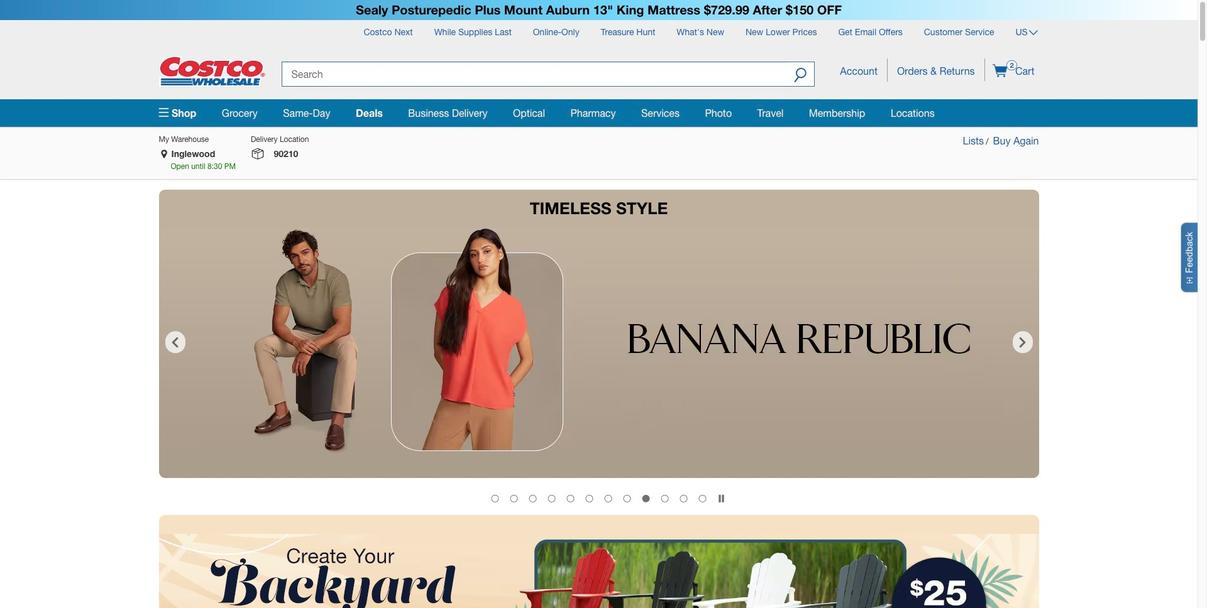 Task type: locate. For each thing, give the bounding box(es) containing it.
Search text field
[[281, 61, 787, 86]]

Search text field
[[281, 61, 787, 86]]

create your backyard oasis. image
[[159, 534, 1039, 609]]

search image
[[794, 67, 807, 85]]



Task type: vqa. For each thing, say whether or not it's contained in the screenshot.
the View Larger Image 1
no



Task type: describe. For each thing, give the bounding box(es) containing it.
costco us homepage image
[[159, 56, 266, 86]]

main element
[[159, 99, 1039, 127]]

banana republic men's and women's apparel image
[[159, 228, 1039, 453]]



